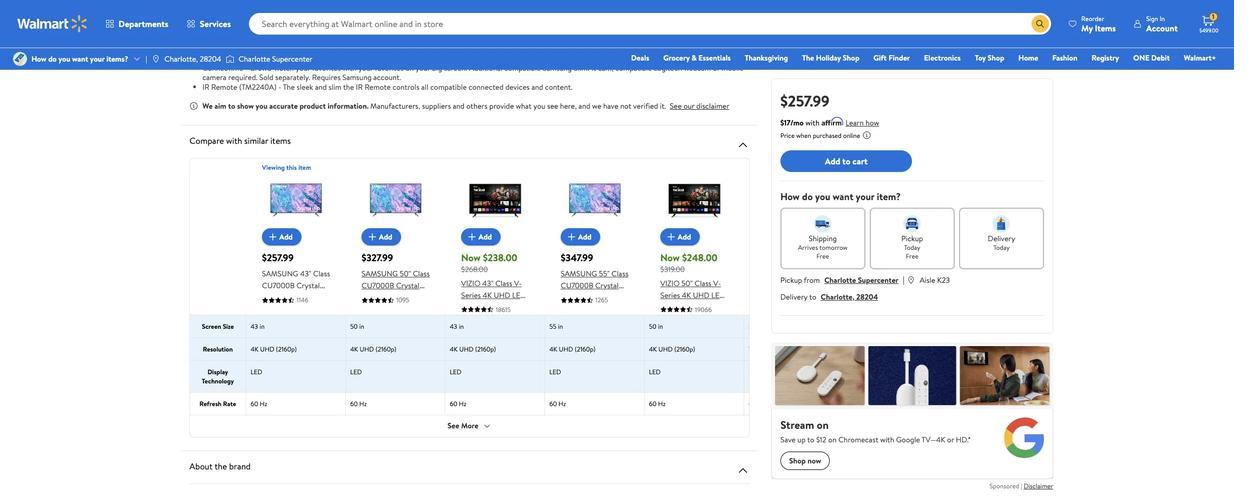 Task type: locate. For each thing, give the bounding box(es) containing it.
2 led cell from the left
[[346, 361, 446, 392]]

3 (2160p) from the left
[[475, 345, 496, 354]]

row header
[[190, 172, 246, 315]]

of
[[387, 6, 394, 17], [477, 25, 484, 35]]

1 horizontal spatial 50"
[[682, 278, 693, 289]]

1 samsung from the left
[[262, 269, 298, 279]]

grocery & essentials link
[[659, 52, 736, 64]]

1 horizontal spatial pickup
[[902, 233, 923, 244]]

add button up $327.99
[[362, 228, 401, 246]]

60 for 2nd 60 hz cell from the right
[[649, 399, 657, 408]]

vizio inside now $248.00 $319.00 vizio 50" class v- series 4k uhd led smart tv v505-j09
[[660, 278, 680, 289]]

0 horizontal spatial separately.
[[275, 72, 310, 83]]

hub
[[265, 34, 279, 45], [490, 44, 503, 54]]

cu7000b inside "$347.99 samsung 55" class cu7000b crystal uhd 4k smart television un55cu7000bxza"
[[561, 280, 594, 291]]

not
[[620, 101, 632, 112]]

class for $327.99
[[413, 269, 430, 279]]

4 add button from the left
[[561, 228, 600, 246]]

pickup for pickup from charlotte supercenter |
[[781, 275, 802, 286]]

60 for fourth 60 hz cell from right
[[450, 399, 457, 408]]

2 in from the left
[[359, 322, 364, 331]]

2 paired from the left
[[698, 6, 719, 17]]

1 horizontal spatial add to cart image
[[466, 231, 479, 244]]

 image for charlotte, 28204
[[152, 55, 160, 63]]

0 vertical spatial on
[[202, 44, 211, 54]]

2 horizontal spatial television
[[561, 304, 592, 315]]

the
[[802, 53, 814, 63], [283, 81, 295, 92]]

screen
[[202, 322, 221, 331]]

cu7000b inside $257.99 samsung 43" class cu7000b crystal uhd 4k smart television un43cu7000bxza
[[262, 280, 295, 291]]

4k uhd (2160p) down 18615
[[450, 345, 496, 354]]

crystal for $347.99
[[595, 280, 619, 291]]

television for $347.99
[[561, 304, 592, 315]]

4k uhd (2160p) down 55 in
[[550, 345, 596, 354]]

games
[[673, 34, 694, 45]]

4 60 hz cell from the left
[[545, 393, 645, 415]]

free inside pickup today free
[[906, 252, 919, 261]]

smart
[[233, 34, 253, 45], [552, 34, 572, 45], [468, 44, 488, 54], [292, 292, 311, 303], [391, 292, 411, 303], [590, 292, 610, 303], [461, 302, 481, 313], [660, 302, 680, 313]]

1 free from the left
[[817, 252, 829, 261]]

add up $238.00
[[479, 232, 492, 243]]

5 led cell from the left
[[645, 361, 744, 392]]

smart left v505-
[[660, 302, 680, 313]]

4 (2160p) from the left
[[575, 345, 596, 354]]

0 horizontal spatial 43"
[[300, 269, 311, 279]]

today down intent image for pickup
[[904, 243, 921, 252]]

0 vertical spatial 28204
[[200, 54, 221, 64]]

shows
[[638, 34, 658, 45]]

to right subject
[[479, 53, 486, 64]]

add to cart image
[[266, 231, 279, 244], [466, 231, 479, 244]]

requires
[[312, 72, 341, 83]]

intent image for pickup image
[[904, 215, 921, 233]]

0 horizontal spatial $257.99
[[262, 251, 294, 265]]

charlotte supercenter
[[239, 54, 313, 64]]

5 (2160p) from the left
[[674, 345, 695, 354]]

one debit link
[[1129, 52, 1175, 64]]

add inside $347.99 group
[[578, 232, 592, 243]]

60 hz cell
[[246, 393, 346, 415], [346, 393, 446, 415], [446, 393, 545, 415], [545, 393, 645, 415], [645, 393, 744, 415], [744, 393, 844, 415]]

to left you.
[[289, 44, 296, 54]]

supercenter down finding on the top of the page
[[272, 54, 313, 64]]

of right duo in the left of the page
[[387, 6, 394, 17]]

1146
[[297, 296, 308, 305]]

1 ir from the left
[[202, 81, 209, 92]]

makes
[[505, 44, 526, 54]]

one debit
[[1134, 53, 1170, 63]]

0 horizontal spatial 43
[[251, 322, 258, 331]]

0 horizontal spatial supercenter
[[272, 54, 313, 64]]

3 60 hz from the left
[[450, 399, 467, 408]]

1 horizontal spatial 50 in cell
[[645, 315, 744, 338]]

5 row from the top
[[190, 392, 1234, 415]]

charlotte
[[239, 54, 270, 64], [825, 275, 856, 286]]

$257.99
[[781, 90, 830, 112], [262, 251, 294, 265]]

5 4k uhd (2160p) cell from the left
[[645, 338, 744, 360]]

connected
[[469, 81, 504, 92]]

today inside pickup today free
[[904, 243, 921, 252]]

2 50 in from the left
[[649, 322, 663, 331]]

add to cart image inside $257.99 group
[[266, 231, 279, 244]]

free down intent image for pickup
[[906, 252, 919, 261]]

2 50 in cell from the left
[[645, 315, 744, 338]]

samsung down $327.99
[[362, 269, 398, 279]]

1 horizontal spatial separately.
[[632, 25, 667, 35]]

do
[[48, 54, 57, 64], [802, 190, 813, 204]]

1 60 from the left
[[251, 399, 258, 408]]

50 in cell
[[346, 315, 446, 338], [645, 315, 744, 338]]

compare with similar items image
[[737, 139, 750, 152]]

samsung inside "$347.99 samsung 55" class cu7000b crystal uhd 4k smart television un55cu7000bxza"
[[561, 269, 597, 279]]

1 4k uhd (2160p) from the left
[[251, 345, 297, 354]]

you down walmart image
[[58, 54, 70, 64]]

screen size
[[202, 322, 234, 331]]

smart inside $327.99 samsung 50" class cu7000b crystal uhd 4k smart television un50cu7000bxza
[[391, 292, 411, 303]]

add button inside $327.99 group
[[362, 228, 401, 246]]

v- inside now $248.00 $319.00 vizio 50" class v- series 4k uhd led smart tv v505-j09
[[713, 278, 721, 289]]

0 vertical spatial supercenter
[[272, 54, 313, 64]]

1 vertical spatial for
[[250, 53, 260, 64]]

0 horizontal spatial how
[[403, 44, 417, 54]]

add button inside $347.99 group
[[561, 228, 600, 246]]

 image right 'you're'
[[226, 54, 234, 64]]

cu7000b for $347.99
[[561, 280, 594, 291]]

1 vizio from the left
[[461, 278, 481, 289]]

registry
[[1092, 53, 1119, 63]]

4k uhd (2160p) cell down the 55 in 'cell'
[[545, 338, 645, 360]]

add inside $327.99 group
[[379, 232, 393, 243]]

q- up services
[[202, 6, 212, 17]]

1 vertical spatial delivery
[[781, 292, 808, 303]]

5 60 hz from the left
[[649, 399, 666, 408]]

4k uhd (2160p) cell down un43cu7000bxza at the bottom
[[246, 338, 346, 360]]

1 horizontal spatial 28204
[[857, 292, 878, 303]]

4 in from the left
[[558, 322, 563, 331]]

2 hz from the left
[[359, 399, 367, 408]]

1 horizontal spatial today
[[994, 243, 1010, 252]]

vizio inside now $238.00 $268.00 vizio 43" class v- series 4k uhd led smart tv v435-j01
[[461, 278, 481, 289]]

provide
[[489, 101, 514, 112]]

learning
[[323, 44, 349, 54]]

are left subject
[[442, 53, 452, 64]]

how for how do you want your items?
[[31, 54, 46, 64]]

6 60 hz cell from the left
[[744, 393, 844, 415]]

1 television from the left
[[262, 304, 294, 315]]

the inside the q-symphony - amp up your audio with the greatest duo of all time—samsung tvs paired with a samsung soundbar. with q-symphony, your tv speakers paired with q- series and s-series soundbar operate as one. together, they can optimize all the channels to bring you a masterfully orchestrated sound experience. it's a completely next-level experience that even works with object tracking sound for an extra layer of depth.*q-series and s-series soundbars sold separately. samsung smart tv hub - finding what everyone wants to watch is effortless with the easy-to-use samsung smart tv hub. movies, tv shows and games are all available on a home screen tailored to you. by learning about what and how you watch, the smart hub makes your favorites easily available and recommends new content when you're looking for what's next. *content services may vary by regions and are subject to change without notifications. connectime - crowd-watch your favorites with your favorites on your big screen.*additional compatible samsung slimfit cam, compatible logitech webcam or mobile camera required. sold separately. requires samsung account. ir remote (tm2240a) - the sleek and slim the ir remote controls all compatible connected devices and content.
[[283, 81, 295, 92]]

1 horizontal spatial samsung
[[362, 269, 398, 279]]

1 horizontal spatial of
[[477, 25, 484, 35]]

1 horizontal spatial 43
[[450, 322, 457, 331]]

2 crystal from the left
[[396, 280, 420, 291]]

hub.
[[584, 34, 599, 45]]

1 add to cart image from the left
[[266, 231, 279, 244]]

3 samsung from the left
[[561, 269, 597, 279]]

television for $327.99
[[362, 304, 393, 315]]

add inside now $238.00 group
[[479, 232, 492, 243]]

delivery today
[[988, 233, 1016, 252]]

television
[[262, 304, 294, 315], [362, 304, 393, 315], [561, 304, 592, 315]]

supercenter up charlotte, 28204 button
[[858, 275, 899, 286]]

q- right it's
[[736, 6, 745, 17]]

18615
[[496, 305, 511, 314]]

crystal inside "$347.99 samsung 55" class cu7000b crystal uhd 4k smart television un55cu7000bxza"
[[595, 280, 619, 291]]

2 horizontal spatial |
[[1021, 482, 1022, 491]]

add button for $327.99
[[362, 228, 401, 246]]

cu7000b down $347.99
[[561, 280, 594, 291]]

1 vertical spatial charlotte,
[[821, 292, 855, 303]]

43 in cell down 18615
[[446, 315, 545, 338]]

learn how
[[846, 117, 879, 128]]

| left aisle
[[903, 274, 905, 286]]

1 horizontal spatial want
[[833, 190, 854, 204]]

you right show
[[256, 101, 268, 112]]

samsung for $257.99
[[262, 269, 298, 279]]

affirm image
[[822, 117, 844, 126]]

32" cell
[[744, 315, 844, 338]]

0 horizontal spatial s-
[[238, 15, 245, 26]]

0 vertical spatial watch
[[391, 34, 411, 45]]

2 cu7000b from the left
[[362, 280, 394, 291]]

add for $347.99 samsung 55" class cu7000b crystal uhd 4k smart television un55cu7000bxza
[[578, 232, 592, 243]]

28204 up camera
[[200, 54, 221, 64]]

crystal inside $257.99 samsung 43" class cu7000b crystal uhd 4k smart television un43cu7000bxza
[[297, 280, 320, 291]]

4 4k uhd (2160p) from the left
[[550, 345, 596, 354]]

2 add to cart image from the left
[[565, 231, 578, 244]]

size
[[223, 322, 234, 331]]

add to cart image for $257.99
[[266, 231, 279, 244]]

1 hz from the left
[[260, 399, 267, 408]]

1 horizontal spatial 50
[[649, 322, 657, 331]]

50 in for 1st 50 in cell from the right
[[649, 322, 663, 331]]

5 60 from the left
[[649, 399, 657, 408]]

television inside "$347.99 samsung 55" class cu7000b crystal uhd 4k smart television un55cu7000bxza"
[[561, 304, 592, 315]]

60 for fourth 60 hz cell from the left
[[550, 399, 557, 408]]

now for now $238.00
[[461, 251, 481, 265]]

are
[[696, 34, 707, 45], [442, 53, 452, 64]]

1 horizontal spatial do
[[802, 190, 813, 204]]

1 vertical spatial 28204
[[857, 292, 878, 303]]

0 horizontal spatial add to cart image
[[366, 231, 379, 244]]

the left "holiday"
[[802, 53, 814, 63]]

1 horizontal spatial v-
[[713, 278, 721, 289]]

2 horizontal spatial crystal
[[595, 280, 619, 291]]

50 in cell down 19066
[[645, 315, 744, 338]]

0 horizontal spatial today
[[904, 243, 921, 252]]

3 crystal from the left
[[595, 280, 619, 291]]

4k uhd (2160p) cell down un50cu7000bxza
[[346, 338, 446, 360]]

samsung down $347.99
[[561, 269, 597, 279]]

supercenter
[[272, 54, 313, 64], [858, 275, 899, 286]]

you right is
[[418, 44, 430, 54]]

2 43 from the left
[[450, 322, 457, 331]]

uhd inside $327.99 samsung 50" class cu7000b crystal uhd 4k smart television un50cu7000bxza
[[362, 292, 378, 303]]

what right you.
[[312, 34, 328, 45]]

class inside $257.99 samsung 43" class cu7000b crystal uhd 4k smart television un43cu7000bxza
[[313, 269, 330, 279]]

on
[[202, 44, 211, 54], [406, 63, 414, 73]]

2 43 in from the left
[[450, 322, 464, 331]]

see more button
[[439, 418, 500, 435]]

3 add button from the left
[[461, 228, 501, 246]]

and right devices
[[532, 81, 543, 92]]

2 horizontal spatial q-
[[736, 6, 745, 17]]

50 in cell down 1095
[[346, 315, 446, 338]]

0 horizontal spatial vizio
[[461, 278, 481, 289]]

0 horizontal spatial see
[[448, 421, 459, 432]]

easy-
[[481, 34, 498, 45]]

manufacturers,
[[370, 101, 420, 112]]

$499.00
[[1200, 27, 1219, 34]]

0 horizontal spatial what
[[312, 34, 328, 45]]

4 4k uhd (2160p) cell from the left
[[545, 338, 645, 360]]

smart down 55"
[[590, 292, 610, 303]]

with
[[315, 6, 329, 17], [492, 6, 506, 17], [720, 6, 735, 17], [328, 25, 342, 35], [453, 34, 467, 45], [343, 63, 357, 73], [806, 117, 820, 128], [226, 135, 242, 147]]

delivery for to
[[781, 292, 808, 303]]

samsung inside $257.99 samsung 43" class cu7000b crystal uhd 4k smart television un43cu7000bxza
[[262, 269, 298, 279]]

pickup inside pickup from charlotte supercenter |
[[781, 275, 802, 286]]

samsung 43" class cu7000b crystal uhd 4k smart television un43cu7000bxza image
[[268, 172, 324, 228]]

4 60 from the left
[[550, 399, 557, 408]]

smart inside now $248.00 $319.00 vizio 50" class v- series 4k uhd led smart tv v505-j09
[[660, 302, 680, 313]]

6 60 hz from the left
[[749, 399, 765, 408]]

1 $499.00
[[1200, 12, 1219, 34]]

class
[[313, 269, 330, 279], [413, 269, 430, 279], [612, 269, 629, 279], [496, 278, 512, 289], [695, 278, 712, 289]]

1 horizontal spatial $257.99
[[781, 90, 830, 112]]

4k uhd (2160p) cell
[[246, 338, 346, 360], [346, 338, 446, 360], [446, 338, 545, 360], [545, 338, 645, 360], [645, 338, 744, 360]]

0 horizontal spatial do
[[48, 54, 57, 64]]

2 free from the left
[[906, 252, 919, 261]]

0 horizontal spatial delivery
[[781, 292, 808, 303]]

0 vertical spatial delivery
[[988, 233, 1016, 244]]

1 horizontal spatial charlotte,
[[821, 292, 855, 303]]

aisle k23
[[920, 275, 950, 286]]

learn
[[846, 117, 864, 128]]

hub up what's on the top of page
[[265, 34, 279, 45]]

add up $248.00
[[678, 232, 691, 243]]

what down devices
[[516, 101, 532, 112]]

q-
[[202, 6, 212, 17], [594, 6, 604, 17], [736, 6, 745, 17]]

led cell
[[246, 361, 346, 392], [346, 361, 446, 392], [446, 361, 545, 392], [545, 361, 645, 392], [645, 361, 744, 392], [744, 361, 844, 392]]

for left an
[[420, 25, 429, 35]]

2 v- from the left
[[713, 278, 721, 289]]

how down walmart image
[[31, 54, 46, 64]]

crystal
[[297, 280, 320, 291], [396, 280, 420, 291], [595, 280, 619, 291]]

43
[[251, 322, 258, 331], [450, 322, 457, 331]]

1 v- from the left
[[514, 278, 522, 289]]

0 horizontal spatial paired
[[470, 6, 490, 17]]

0 vertical spatial $257.99
[[781, 90, 830, 112]]

1 today from the left
[[904, 243, 921, 252]]

0 horizontal spatial are
[[442, 53, 452, 64]]

mobile
[[722, 63, 744, 73]]

add to cart image inside $347.99 group
[[565, 231, 578, 244]]

shipping
[[809, 233, 837, 244]]

2 (2160p) from the left
[[376, 345, 396, 354]]

1 paired from the left
[[470, 6, 490, 17]]

how inside the q-symphony - amp up your audio with the greatest duo of all time—samsung tvs paired with a samsung soundbar. with q-symphony, your tv speakers paired with q- series and s-series soundbar operate as one. together, they can optimize all the channels to bring you a masterfully orchestrated sound experience. it's a completely next-level experience that even works with object tracking sound for an extra layer of depth.*q-series and s-series soundbars sold separately. samsung smart tv hub - finding what everyone wants to watch is effortless with the easy-to-use samsung smart tv hub. movies, tv shows and games are all available on a home screen tailored to you. by learning about what and how you watch, the smart hub makes your favorites easily available and recommends new content when you're looking for what's next. *content services may vary by regions and are subject to change without notifications. connectime - crowd-watch your favorites with your favorites on your big screen.*additional compatible samsung slimfit cam, compatible logitech webcam or mobile camera required. sold separately. requires samsung account. ir remote (tm2240a) - the sleek and slim the ir remote controls all compatible connected devices and content.
[[403, 44, 417, 54]]

v- inside now $238.00 $268.00 vizio 43" class v- series 4k uhd led smart tv v435-j01
[[514, 278, 522, 289]]

about the brand image
[[737, 464, 750, 477]]

television up un43cu7000bxza at the bottom
[[262, 304, 294, 315]]

add down samsung 43" class cu7000b crystal uhd 4k smart television un43cu7000bxza image
[[279, 232, 293, 243]]

legal information image
[[863, 131, 871, 140]]

0 horizontal spatial for
[[250, 53, 260, 64]]

3 in from the left
[[459, 322, 464, 331]]

tv left v505-
[[682, 302, 691, 313]]

account
[[1147, 22, 1178, 34]]

1 60 hz from the left
[[251, 399, 267, 408]]

1 horizontal spatial add to cart image
[[565, 231, 578, 244]]

5 add button from the left
[[660, 228, 700, 246]]

you left see
[[534, 101, 546, 112]]

(2160p) for fifth 4k uhd (2160p) cell from the right
[[276, 345, 297, 354]]

compatible down big
[[430, 81, 467, 92]]

vizio 50" class v-series 4k uhd led smart tv v505-j09 image
[[666, 172, 723, 228]]

60 hz
[[251, 399, 267, 408], [350, 399, 367, 408], [450, 399, 467, 408], [550, 399, 566, 408], [649, 399, 666, 408], [749, 399, 765, 408]]

0 horizontal spatial 50
[[350, 322, 358, 331]]

add to cart image up '$319.00'
[[665, 231, 678, 244]]

1 horizontal spatial see
[[670, 101, 682, 112]]

0 horizontal spatial charlotte
[[239, 54, 270, 64]]

vizio down '$319.00'
[[660, 278, 680, 289]]

$347.99 group
[[561, 172, 629, 327]]

1 add button from the left
[[262, 228, 302, 246]]

want left items? at the left top
[[72, 54, 88, 64]]

together,
[[349, 15, 380, 26]]

1 horizontal spatial supercenter
[[858, 275, 899, 286]]

ir up information.
[[356, 81, 363, 92]]

1 crystal from the left
[[297, 280, 320, 291]]

cu7000b inside $327.99 samsung 50" class cu7000b crystal uhd 4k smart television un50cu7000bxza
[[362, 280, 394, 291]]

delivery down from
[[781, 292, 808, 303]]

0 horizontal spatial 50"
[[400, 269, 411, 279]]

add to cart image for $327.99
[[366, 231, 379, 244]]

4k inside "$347.99 samsung 55" class cu7000b crystal uhd 4k smart television un55cu7000bxza"
[[579, 292, 589, 303]]

row
[[190, 163, 1234, 327], [190, 315, 1234, 338], [190, 338, 1234, 360], [190, 360, 1234, 392], [190, 392, 1234, 415]]

my
[[1082, 22, 1093, 34]]

do up shipping
[[802, 190, 813, 204]]

1 horizontal spatial paired
[[698, 6, 719, 17]]

43 in cell down 1146
[[246, 315, 346, 338]]

about
[[351, 44, 370, 54]]

2 vertical spatial |
[[1021, 482, 1022, 491]]

sponsored
[[990, 482, 1020, 491]]

0 horizontal spatial 43 in cell
[[246, 315, 346, 338]]

0 horizontal spatial |
[[146, 54, 147, 64]]

add to cart image up $347.99
[[565, 231, 578, 244]]

crystal inside $327.99 samsung 50" class cu7000b crystal uhd 4k smart television un50cu7000bxza
[[396, 280, 420, 291]]

0 horizontal spatial 43 in
[[251, 322, 265, 331]]

today for pickup
[[904, 243, 921, 252]]

intent image for delivery image
[[993, 215, 1010, 233]]

the left easy-
[[468, 34, 479, 45]]

1 horizontal spatial vizio
[[660, 278, 680, 289]]

2 now from the left
[[660, 251, 680, 265]]

with up price when purchased online
[[806, 117, 820, 128]]

are right "new"
[[696, 34, 707, 45]]

smart inside now $238.00 $268.00 vizio 43" class v- series 4k uhd led smart tv v435-j01
[[461, 302, 481, 313]]

1 vertical spatial on
[[406, 63, 414, 73]]

crystal up 1146
[[297, 280, 320, 291]]

smart left v435-
[[461, 302, 481, 313]]

2 today from the left
[[994, 243, 1010, 252]]

 image
[[13, 52, 27, 66]]

(tm2240a)
[[239, 81, 277, 92]]

1 horizontal spatial hub
[[490, 44, 503, 54]]

samsung inside $327.99 samsung 50" class cu7000b crystal uhd 4k smart television un50cu7000bxza
[[362, 269, 398, 279]]

3 cu7000b from the left
[[561, 280, 594, 291]]

3 row from the top
[[190, 338, 1234, 360]]

3 add to cart image from the left
[[665, 231, 678, 244]]

fashion link
[[1048, 52, 1083, 64]]

0 vertical spatial how
[[403, 44, 417, 54]]

class for $257.99
[[313, 269, 330, 279]]

1 vertical spatial charlotte
[[825, 275, 856, 286]]

the holiday shop link
[[797, 52, 865, 64]]

duo
[[373, 6, 385, 17]]

class inside $327.99 samsung 50" class cu7000b crystal uhd 4k smart television un50cu7000bxza
[[413, 269, 430, 279]]

compare with similar items
[[189, 135, 291, 147]]

50" down '$319.00'
[[682, 278, 693, 289]]

crystal for $257.99
[[297, 280, 320, 291]]

4 60 hz from the left
[[550, 399, 566, 408]]

1 vertical spatial are
[[442, 53, 452, 64]]

screen
[[238, 44, 260, 54]]

smart up looking
[[233, 34, 253, 45]]

 image for charlotte supercenter
[[226, 54, 234, 64]]

1 in from the left
[[260, 322, 265, 331]]

0 horizontal spatial  image
[[152, 55, 160, 63]]

(2160p) down the 55 in 'cell'
[[575, 345, 596, 354]]

toy shop
[[975, 53, 1005, 63]]

1 horizontal spatial 50 in
[[649, 322, 663, 331]]

0 horizontal spatial add to cart image
[[266, 231, 279, 244]]

a up depth.*q-
[[508, 6, 511, 17]]

uhd inside "$347.99 samsung 55" class cu7000b crystal uhd 4k smart television un55cu7000bxza"
[[561, 292, 578, 303]]

1 cu7000b from the left
[[262, 280, 295, 291]]

1 vertical spatial how
[[781, 190, 800, 204]]

to left cart
[[843, 155, 851, 167]]

separately.
[[632, 25, 667, 35], [275, 72, 310, 83]]

cu7000b for $327.99
[[362, 280, 394, 291]]

| right items? at the left top
[[146, 54, 147, 64]]

v- up the "j01"
[[514, 278, 522, 289]]

(2160p) down un50cu7000bxza
[[376, 345, 396, 354]]

greatest
[[344, 6, 371, 17]]

1 horizontal spatial  image
[[226, 54, 234, 64]]

logitech
[[654, 63, 682, 73]]

amp
[[252, 6, 268, 17]]

add inside $257.99 group
[[279, 232, 293, 243]]

1 vertical spatial want
[[833, 190, 854, 204]]

28204
[[200, 54, 221, 64], [857, 292, 878, 303]]

vary
[[377, 53, 391, 64]]

3 television from the left
[[561, 304, 592, 315]]

- right sold
[[278, 81, 281, 92]]

viewing
[[262, 163, 285, 172]]

1 horizontal spatial remote
[[365, 81, 391, 92]]

0 horizontal spatial crystal
[[297, 280, 320, 291]]

3 4k uhd (2160p) from the left
[[450, 345, 496, 354]]

the left channels
[[450, 15, 461, 26]]

1 now from the left
[[461, 251, 481, 265]]

1 vertical spatial the
[[283, 81, 295, 92]]

2 43 in cell from the left
[[446, 315, 545, 338]]

1 50 in from the left
[[350, 322, 364, 331]]

similar
[[244, 135, 268, 147]]

1 horizontal spatial how
[[866, 117, 879, 128]]

television inside $327.99 samsung 50" class cu7000b crystal uhd 4k smart television un50cu7000bxza
[[362, 304, 393, 315]]

delivery for today
[[988, 233, 1016, 244]]

delivery down the intent image for delivery
[[988, 233, 1016, 244]]

$257.99 inside $257.99 samsung 43" class cu7000b crystal uhd 4k smart television un43cu7000bxza
[[262, 251, 294, 265]]

search icon image
[[1036, 19, 1045, 28]]

uhd inside now $248.00 $319.00 vizio 50" class v- series 4k uhd led smart tv v505-j09
[[693, 290, 710, 301]]

6 led cell from the left
[[744, 361, 844, 392]]

 image
[[226, 54, 234, 64], [152, 55, 160, 63]]

series
[[202, 15, 222, 26], [245, 15, 264, 26], [518, 25, 538, 35], [560, 25, 580, 35], [461, 290, 481, 301], [660, 290, 680, 301]]

1 vertical spatial $257.99
[[262, 251, 294, 265]]

add button inside $257.99 group
[[262, 228, 302, 246]]

1 horizontal spatial television
[[362, 304, 393, 315]]

watch left is
[[391, 34, 411, 45]]

remote down connectime
[[211, 81, 237, 92]]

add inside now $248.00 'group'
[[678, 232, 691, 243]]

1 horizontal spatial delivery
[[988, 233, 1016, 244]]

2 row from the top
[[190, 315, 1234, 338]]

add to cart image
[[366, 231, 379, 244], [565, 231, 578, 244], [665, 231, 678, 244]]

one.
[[334, 15, 348, 26]]

crystal up 1095
[[396, 280, 420, 291]]

0 vertical spatial when
[[724, 44, 742, 54]]

19066
[[695, 305, 712, 314]]

4k uhd (2160p) cell down 19066
[[645, 338, 744, 360]]

suppliers
[[422, 101, 451, 112]]

with left similar on the top of the page
[[226, 135, 242, 147]]

2 television from the left
[[362, 304, 393, 315]]

series inside now $248.00 $319.00 vizio 50" class v- series 4k uhd led smart tv v505-j09
[[660, 290, 680, 301]]

when down $17/mo with
[[796, 131, 811, 140]]

0 horizontal spatial available
[[594, 44, 622, 54]]

finder
[[889, 53, 910, 63]]

2 add button from the left
[[362, 228, 401, 246]]

0 vertical spatial the
[[802, 53, 814, 63]]

43" down the '$268.00'
[[482, 278, 494, 289]]

do for how do you want your item?
[[802, 190, 813, 204]]

items
[[270, 135, 291, 147]]

1 horizontal spatial free
[[906, 252, 919, 261]]

class inside "$347.99 samsung 55" class cu7000b crystal uhd 4k smart television un55cu7000bxza"
[[612, 269, 629, 279]]

2 q- from the left
[[594, 6, 604, 17]]

series inside now $238.00 $268.00 vizio 43" class v- series 4k uhd led smart tv v435-j01
[[461, 290, 481, 301]]

vizio 43" class v-series 4k uhd led smart tv v435-j01 image
[[467, 172, 524, 228]]

item?
[[877, 190, 901, 204]]

1 (2160p) from the left
[[276, 345, 297, 354]]

television inside $257.99 samsung 43" class cu7000b crystal uhd 4k smart television un43cu7000bxza
[[262, 304, 294, 315]]

2 samsung from the left
[[362, 269, 398, 279]]

samsung for $327.99
[[362, 269, 398, 279]]

completely
[[700, 15, 737, 26]]

43 in cell
[[246, 315, 346, 338], [446, 315, 545, 338]]

uhd inside $257.99 samsung 43" class cu7000b crystal uhd 4k smart television un43cu7000bxza
[[262, 292, 279, 303]]

(2160p) for second 4k uhd (2160p) cell from the right
[[575, 345, 596, 354]]

0 horizontal spatial 50 in
[[350, 322, 364, 331]]

do down walmart image
[[48, 54, 57, 64]]

1 60 hz cell from the left
[[246, 393, 346, 415]]

1 horizontal spatial what
[[372, 44, 388, 54]]

$257.99 for $257.99
[[781, 90, 830, 112]]

the left 'greatest'
[[331, 6, 342, 17]]

in inside 'cell'
[[558, 322, 563, 331]]

3 60 from the left
[[450, 399, 457, 408]]

50 for 1st 50 in cell from the right
[[649, 322, 657, 331]]

ir
[[202, 81, 209, 92], [356, 81, 363, 92]]

50" inside $327.99 samsung 50" class cu7000b crystal uhd 4k smart television un50cu7000bxza
[[400, 269, 411, 279]]

un43cu7000bxza
[[262, 316, 328, 327]]

add to cart image inside $327.99 group
[[366, 231, 379, 244]]

charlotte, 28204 button
[[821, 292, 878, 303]]

1 q- from the left
[[202, 6, 212, 17]]

3 q- from the left
[[736, 6, 745, 17]]

how inside "learn how" button
[[866, 117, 879, 128]]

43" inside now $238.00 $268.00 vizio 43" class v- series 4k uhd led smart tv v435-j01
[[482, 278, 494, 289]]

*content
[[302, 53, 332, 64]]

add to cart image down samsung 43" class cu7000b crystal uhd 4k smart television un43cu7000bxza image
[[266, 231, 279, 244]]

refresh rate row header
[[190, 393, 246, 415]]

screen.*additional
[[444, 63, 503, 73]]

paired right it's
[[698, 6, 719, 17]]

0 horizontal spatial v-
[[514, 278, 522, 289]]

now inside now $248.00 $319.00 vizio 50" class v- series 4k uhd led smart tv v505-j09
[[660, 251, 680, 265]]

add to cart image up the '$268.00'
[[466, 231, 479, 244]]

now inside now $238.00 $268.00 vizio 43" class v- series 4k uhd led smart tv v435-j01
[[461, 251, 481, 265]]

today inside delivery today
[[994, 243, 1010, 252]]

tv inside now $248.00 $319.00 vizio 50" class v- series 4k uhd led smart tv v505-j09
[[682, 302, 691, 313]]

2 60 hz from the left
[[350, 399, 367, 408]]

0 horizontal spatial the
[[283, 81, 295, 92]]

and left regions
[[389, 44, 401, 54]]

available up cam,
[[594, 44, 622, 54]]

1 add to cart image from the left
[[366, 231, 379, 244]]

50" inside now $248.00 $319.00 vizio 50" class v- series 4k uhd led smart tv v505-j09
[[682, 278, 693, 289]]

samsung
[[513, 6, 542, 17], [202, 34, 232, 45], [521, 34, 550, 45], [543, 63, 572, 73], [342, 72, 372, 83]]

(2160p) for 3rd 4k uhd (2160p) cell from the right
[[475, 345, 496, 354]]

add for now $238.00 $268.00 vizio 43" class v- series 4k uhd led smart tv v435-j01
[[479, 232, 492, 243]]

pickup left from
[[781, 275, 802, 286]]

see inside button
[[448, 421, 459, 432]]

2 50 from the left
[[649, 322, 657, 331]]

1 horizontal spatial cu7000b
[[362, 280, 394, 291]]

screen size row header
[[190, 315, 246, 338]]

1 horizontal spatial compatible
[[504, 63, 541, 73]]

1 horizontal spatial crystal
[[396, 280, 420, 291]]

how for how do you want your item?
[[781, 190, 800, 204]]

0 vertical spatial charlotte,
[[164, 54, 198, 64]]

$257.99 group
[[262, 172, 330, 327]]

4 row from the top
[[190, 360, 1234, 392]]

3 led cell from the left
[[446, 361, 545, 392]]

1 horizontal spatial are
[[696, 34, 707, 45]]

compatible up devices
[[504, 63, 541, 73]]

60
[[251, 399, 258, 408], [350, 399, 358, 408], [450, 399, 457, 408], [550, 399, 557, 408], [649, 399, 657, 408], [749, 399, 756, 408]]



Task type: vqa. For each thing, say whether or not it's contained in the screenshot.
Q-Symphony - Amp up your audio with the greatest duo of all time—Samsung TVs paired with a Samsung soundbar. With Q-Symphony, your TV speakers paired with Q- Series and S-Series soundbar operate as one. Together, they can optimize all the channels to bring you a masterfully orchestrated sound experience. It's a completely next-level experience that even works with Object Tracking Sound for an extra layer of depth.*Q-Series and S-Series soundbars sold separately. Samsung Smart TV Hub - Finding what everyone wants to watch is effortless with the easy-to-use Samsung Smart TV Hub. Movies, TV shows and games are all available on a home screen tailored to you. By learning about what and how you watch, the Smart Hub makes your favorites easily available and recommends new content when you're looking for what's next. *Content services may vary by regions and are subject to change without notifications. ConnecTime - Crowd-watch your favorites with your favorites on your big screen.*Additional compatible Samsung SlimFit cam, compatible Logitech webcam or mobile camera required. Sold separately. Requires Samsung account. IR Remote (TM2240A) - The sleek and slim the IR Remote controls all compatible connected devices and content.
yes



Task type: describe. For each thing, give the bounding box(es) containing it.
your right up
[[279, 6, 294, 17]]

toy shop link
[[970, 52, 1009, 64]]

tomorrow
[[820, 243, 848, 252]]

soundbar
[[266, 15, 296, 26]]

electronics link
[[919, 52, 966, 64]]

samsung 50" class cu7000b crystal uhd 4k smart television un50cu7000bxza image
[[368, 172, 424, 228]]

tv inside now $238.00 $268.00 vizio 43" class v- series 4k uhd led smart tv v435-j01
[[482, 302, 491, 313]]

$347.99 samsung 55" class cu7000b crystal uhd 4k smart television un55cu7000bxza
[[561, 251, 629, 327]]

gift
[[874, 53, 887, 63]]

led inside now $238.00 $268.00 vizio 43" class v- series 4k uhd led smart tv v435-j01
[[512, 290, 526, 301]]

v- for $248.00
[[713, 278, 721, 289]]

change
[[488, 53, 512, 64]]

from
[[804, 275, 820, 286]]

by
[[313, 44, 321, 54]]

add to cart image for now
[[466, 231, 479, 244]]

intent image for shipping image
[[814, 215, 832, 233]]

audio
[[296, 6, 314, 17]]

Search search field
[[249, 13, 1051, 35]]

it's
[[684, 15, 693, 26]]

43" inside $257.99 samsung 43" class cu7000b crystal uhd 4k smart television un43cu7000bxza
[[300, 269, 311, 279]]

crystal for $327.99
[[396, 280, 420, 291]]

60 for 1st 60 hz cell from the left
[[251, 399, 258, 408]]

price when purchased online
[[781, 131, 860, 140]]

learn how button
[[846, 117, 879, 129]]

add to cart
[[825, 155, 868, 167]]

the right watch,
[[455, 44, 466, 54]]

50 in for first 50 in cell
[[350, 322, 364, 331]]

row containing $257.99
[[190, 163, 1234, 327]]

looking
[[224, 53, 248, 64]]

led inside now $248.00 $319.00 vizio 50" class v- series 4k uhd led smart tv v505-j09
[[712, 290, 725, 301]]

class inside now $238.00 $268.00 vizio 43" class v- series 4k uhd led smart tv v435-j01
[[496, 278, 512, 289]]

all right controls
[[421, 81, 429, 92]]

j01
[[514, 302, 524, 313]]

now $248.00 $319.00 vizio 50" class v- series 4k uhd led smart tv v505-j09
[[660, 251, 725, 313]]

add button inside now $248.00 'group'
[[660, 228, 700, 246]]

the right slim
[[343, 81, 354, 92]]

60 hz for fourth 60 hz cell from the left
[[550, 399, 566, 408]]

to right wants
[[382, 34, 389, 45]]

compare
[[189, 135, 224, 147]]

to inside button
[[843, 155, 851, 167]]

smart up notifications.
[[552, 34, 572, 45]]

cu7000b for $257.99
[[262, 280, 295, 291]]

the left brand
[[215, 460, 227, 472]]

and left we
[[579, 101, 590, 112]]

row containing refresh rate
[[190, 392, 1234, 415]]

and down effortless
[[428, 53, 440, 64]]

5 60 hz cell from the left
[[645, 393, 744, 415]]

2 horizontal spatial what
[[516, 101, 532, 112]]

5 in from the left
[[658, 322, 663, 331]]

sign in account
[[1147, 14, 1178, 34]]

sleek
[[297, 81, 313, 92]]

- left finding on the top of the page
[[281, 34, 284, 45]]

here,
[[560, 101, 577, 112]]

devices
[[505, 81, 530, 92]]

a left home
[[213, 44, 216, 54]]

$238.00
[[483, 251, 518, 265]]

60 hz for 6th 60 hz cell from the left
[[749, 399, 765, 408]]

1 50 in cell from the left
[[346, 315, 446, 338]]

class for $347.99
[[612, 269, 629, 279]]

tvs
[[456, 6, 468, 17]]

j09
[[713, 302, 725, 313]]

$319.00
[[660, 264, 685, 275]]

items?
[[106, 54, 128, 64]]

home
[[1019, 53, 1039, 63]]

next.
[[284, 53, 300, 64]]

with left "may" at the top left of page
[[343, 63, 357, 73]]

1 4k uhd (2160p) cell from the left
[[246, 338, 346, 360]]

2 ir from the left
[[356, 81, 363, 92]]

now for now $248.00
[[660, 251, 680, 265]]

1 43 from the left
[[251, 322, 258, 331]]

do for how do you want your items?
[[48, 54, 57, 64]]

pickup today free
[[902, 233, 923, 261]]

with right 'works'
[[328, 25, 342, 35]]

want for items?
[[72, 54, 88, 64]]

orchestrated
[[579, 15, 621, 26]]

class inside now $248.00 $319.00 vizio 50" class v- series 4k uhd led smart tv v505-j09
[[695, 278, 712, 289]]

4k inside now $238.00 $268.00 vizio 43" class v- series 4k uhd led smart tv v435-j01
[[483, 290, 492, 301]]

add button inside now $238.00 group
[[461, 228, 501, 246]]

0 vertical spatial see
[[670, 101, 682, 112]]

grocery & essentials
[[663, 53, 731, 63]]

aisle
[[920, 275, 936, 286]]

online
[[843, 131, 860, 140]]

rate
[[223, 399, 236, 408]]

0 horizontal spatial charlotte,
[[164, 54, 198, 64]]

uhd inside now $238.00 $268.00 vizio 43" class v- series 4k uhd led smart tv v435-j01
[[494, 290, 511, 301]]

disclaimer button
[[1024, 482, 1054, 491]]

0 horizontal spatial on
[[202, 44, 211, 54]]

add for $327.99 samsung 50" class cu7000b crystal uhd 4k smart television un50cu7000bxza
[[379, 232, 393, 243]]

row containing display technology
[[190, 360, 1234, 392]]

add for $257.99 samsung 43" class cu7000b crystal uhd 4k smart television un43cu7000bxza
[[279, 232, 293, 243]]

$257.99 for $257.99 samsung 43" class cu7000b crystal uhd 4k smart television un43cu7000bxza
[[262, 251, 294, 265]]

items
[[1095, 22, 1116, 34]]

your left item?
[[856, 190, 875, 204]]

smart inside $257.99 samsung 43" class cu7000b crystal uhd 4k smart television un43cu7000bxza
[[292, 292, 311, 303]]

today for delivery
[[994, 243, 1010, 252]]

what's
[[262, 53, 282, 64]]

they
[[382, 15, 397, 26]]

a right it's
[[695, 15, 699, 26]]

tv left shows
[[627, 34, 636, 45]]

1 horizontal spatial s-
[[553, 25, 560, 35]]

now $238.00 group
[[461, 172, 529, 314]]

0 vertical spatial separately.
[[632, 25, 667, 35]]

and right next-
[[224, 15, 236, 26]]

with up subject
[[453, 34, 467, 45]]

1 remote from the left
[[211, 81, 237, 92]]

add inside button
[[825, 155, 841, 167]]

5 hz from the left
[[658, 399, 666, 408]]

to left 'bring' at the left top of the page
[[493, 15, 500, 26]]

$327.99 samsung 50" class cu7000b crystal uhd 4k smart television un50cu7000bxza
[[362, 251, 430, 327]]

departments button
[[96, 11, 178, 37]]

speakers
[[668, 6, 696, 17]]

your left items? at the left top
[[90, 54, 105, 64]]

accurate
[[269, 101, 298, 112]]

your down about
[[359, 63, 373, 73]]

add button for $257.99
[[262, 228, 302, 246]]

gift finder
[[874, 53, 910, 63]]

and down 'sold'
[[623, 44, 635, 54]]

all up essentials
[[708, 34, 716, 45]]

reorder
[[1082, 14, 1105, 23]]

smart inside "$347.99 samsung 55" class cu7000b crystal uhd 4k smart television un55cu7000bxza"
[[590, 292, 610, 303]]

(2160p) for 1st 4k uhd (2160p) cell from right
[[674, 345, 695, 354]]

when inside the q-symphony - amp up your audio with the greatest duo of all time—samsung tvs paired with a samsung soundbar. with q-symphony, your tv speakers paired with q- series and s-series soundbar operate as one. together, they can optimize all the channels to bring you a masterfully orchestrated sound experience. it's a completely next-level experience that even works with object tracking sound for an extra layer of depth.*q-series and s-series soundbars sold separately. samsung smart tv hub - finding what everyone wants to watch is effortless with the easy-to-use samsung smart tv hub. movies, tv shows and games are all available on a home screen tailored to you. by learning about what and how you watch, the smart hub makes your favorites easily available and recommends new content when you're looking for what's next. *content services may vary by regions and are subject to change without notifications. connectime - crowd-watch your favorites with your favorites on your big screen.*additional compatible samsung slimfit cam, compatible logitech webcam or mobile camera required. sold separately. requires samsung account. ir remote (tm2240a) - the sleek and slim the ir remote controls all compatible connected devices and content.
[[724, 44, 742, 54]]

55 in cell
[[545, 315, 645, 338]]

(2160p) for fourth 4k uhd (2160p) cell from right
[[376, 345, 396, 354]]

webcam
[[684, 63, 711, 73]]

60 hz for 2nd 60 hz cell from the right
[[649, 399, 666, 408]]

add button for $347.99
[[561, 228, 600, 246]]

vizio for now $238.00
[[461, 278, 481, 289]]

2 4k uhd (2160p) from the left
[[350, 345, 396, 354]]

5 4k uhd (2160p) from the left
[[649, 345, 695, 354]]

1 vertical spatial watch
[[274, 63, 294, 73]]

1 horizontal spatial for
[[420, 25, 429, 35]]

2 60 hz cell from the left
[[346, 393, 446, 415]]

experience
[[237, 25, 273, 35]]

0 horizontal spatial hub
[[265, 34, 279, 45]]

optimize
[[412, 15, 440, 26]]

more
[[461, 421, 479, 432]]

big
[[432, 63, 442, 73]]

add to cart image inside now $248.00 'group'
[[665, 231, 678, 244]]

Walmart Site-Wide search field
[[249, 13, 1051, 35]]

walmart+
[[1184, 53, 1217, 63]]

departments
[[119, 18, 168, 30]]

everyone
[[329, 34, 360, 45]]

cart
[[853, 155, 868, 167]]

4k inside now $248.00 $319.00 vizio 50" class v- series 4k uhd led smart tv v505-j09
[[682, 290, 691, 301]]

with
[[577, 6, 593, 17]]

60 hz for fourth 60 hz cell from right
[[450, 399, 467, 408]]

2 4k uhd (2160p) cell from the left
[[346, 338, 446, 360]]

home
[[218, 44, 237, 54]]

your right the makes
[[527, 44, 542, 54]]

1 shop from the left
[[843, 53, 860, 63]]

reorder my items
[[1082, 14, 1116, 34]]

free inside shipping arrives tomorrow free
[[817, 252, 829, 261]]

subject
[[454, 53, 478, 64]]

1 led cell from the left
[[246, 361, 346, 392]]

60 hz for second 60 hz cell
[[350, 399, 367, 408]]

1 43 in from the left
[[251, 322, 265, 331]]

you.
[[298, 44, 311, 54]]

0 horizontal spatial favorites
[[312, 63, 341, 73]]

finding
[[286, 34, 310, 45]]

as
[[325, 15, 332, 26]]

1 vertical spatial separately.
[[275, 72, 310, 83]]

2 horizontal spatial compatible
[[615, 63, 652, 73]]

samsung for $347.99
[[561, 269, 597, 279]]

2 remote from the left
[[365, 81, 391, 92]]

charlotte supercenter button
[[825, 275, 899, 286]]

4 hz from the left
[[559, 399, 566, 408]]

display technology row header
[[190, 361, 246, 392]]

with up depth.*q-
[[492, 6, 506, 17]]

or
[[713, 63, 720, 73]]

to right aim
[[228, 101, 235, 112]]

experience.
[[644, 15, 682, 26]]

about the brand
[[189, 460, 251, 472]]

3 60 hz cell from the left
[[446, 393, 545, 415]]

55 in
[[550, 322, 563, 331]]

your left big
[[416, 63, 430, 73]]

1 horizontal spatial available
[[717, 34, 745, 45]]

gift finder link
[[869, 52, 915, 64]]

tv left speakers
[[657, 6, 666, 17]]

new
[[682, 44, 695, 54]]

display
[[208, 367, 228, 377]]

product
[[300, 101, 326, 112]]

6 hz from the left
[[758, 399, 765, 408]]

see
[[547, 101, 558, 112]]

electronics
[[924, 53, 961, 63]]

v- for $238.00
[[514, 278, 522, 289]]

and down soundbar.
[[539, 25, 551, 35]]

and left others
[[453, 101, 465, 112]]

walmart image
[[17, 15, 88, 32]]

charlotte inside pickup from charlotte supercenter |
[[825, 275, 856, 286]]

$17/mo
[[781, 117, 804, 128]]

walmart+ link
[[1179, 52, 1221, 64]]

720p cell
[[744, 338, 844, 360]]

1 horizontal spatial on
[[406, 63, 414, 73]]

k23
[[937, 275, 950, 286]]

connectime
[[202, 63, 243, 73]]

2 shop from the left
[[988, 53, 1005, 63]]

supercenter inside pickup from charlotte supercenter |
[[858, 275, 899, 286]]

a left masterfully
[[535, 15, 538, 26]]

1 vertical spatial |
[[903, 274, 905, 286]]

1 vertical spatial when
[[796, 131, 811, 140]]

required.
[[228, 72, 257, 83]]

0 vertical spatial |
[[146, 54, 147, 64]]

add to cart image for $347.99
[[565, 231, 578, 244]]

0 horizontal spatial compatible
[[430, 81, 467, 92]]

60 hz for 1st 60 hz cell from the left
[[251, 399, 267, 408]]

with right audio
[[315, 6, 329, 17]]

want for item?
[[833, 190, 854, 204]]

4k inside $257.99 samsung 43" class cu7000b crystal uhd 4k smart television un43cu7000bxza
[[281, 292, 290, 303]]

all right duo in the left of the page
[[396, 6, 403, 17]]

you up intent image for shipping
[[815, 190, 831, 204]]

add for now $248.00 $319.00 vizio 50" class v- series 4k uhd led smart tv v505-j09
[[678, 232, 691, 243]]

- left 'amp' in the top left of the page
[[247, 6, 250, 17]]

$257.99 samsung 43" class cu7000b crystal uhd 4k smart television un43cu7000bxza
[[262, 251, 330, 327]]

shipping arrives tomorrow free
[[798, 233, 848, 261]]

your down you.
[[296, 63, 310, 73]]

sound
[[397, 25, 418, 35]]

3 4k uhd (2160p) cell from the left
[[446, 338, 545, 360]]

2 horizontal spatial favorites
[[544, 44, 572, 54]]

0 vertical spatial charlotte
[[239, 54, 270, 64]]

tv up what's on the top of page
[[255, 34, 264, 45]]

row containing resolution
[[190, 338, 1234, 360]]

tv left "hub."
[[573, 34, 582, 45]]

add to cart button
[[781, 151, 912, 172]]

you right 'bring' at the left top of the page
[[521, 15, 533, 26]]

row containing screen size
[[190, 315, 1234, 338]]

1 horizontal spatial favorites
[[375, 63, 404, 73]]

resolution row header
[[190, 338, 246, 360]]

vizio for now $248.00
[[660, 278, 680, 289]]

pickup for pickup today free
[[902, 233, 923, 244]]

50 for first 50 in cell
[[350, 322, 358, 331]]

1 horizontal spatial watch
[[391, 34, 411, 45]]

60 for second 60 hz cell
[[350, 399, 358, 408]]

60 for 6th 60 hz cell from the left
[[749, 399, 756, 408]]

operate
[[298, 15, 324, 26]]

you're
[[202, 53, 223, 64]]

smart up the screen.*additional
[[468, 44, 488, 54]]

q-symphony - amp up your audio with the greatest duo of all time—samsung tvs paired with a samsung soundbar. with q-symphony, your tv speakers paired with q- series and s-series soundbar operate as one. together, they can optimize all the channels to bring you a masterfully orchestrated sound experience. it's a completely next-level experience that even works with object tracking sound for an extra layer of depth.*q-series and s-series soundbars sold separately. samsung smart tv hub - finding what everyone wants to watch is effortless with the easy-to-use samsung smart tv hub. movies, tv shows and games are all available on a home screen tailored to you. by learning about what and how you watch, the smart hub makes your favorites easily available and recommends new content when you're looking for what's next. *content services may vary by regions and are subject to change without notifications. connectime - crowd-watch your favorites with your favorites on your big screen.*additional compatible samsung slimfit cam, compatible logitech webcam or mobile camera required. sold separately. requires samsung account. ir remote (tm2240a) - the sleek and slim the ir remote controls all compatible connected devices and content.
[[202, 6, 745, 92]]

4 led cell from the left
[[545, 361, 645, 392]]

cam,
[[598, 63, 614, 73]]

samsung 55" class cu7000b crystal uhd 4k smart television un55cu7000bxza image
[[567, 172, 623, 228]]

and left slim
[[315, 81, 327, 92]]

recommends
[[637, 44, 680, 54]]

to down from
[[809, 292, 817, 303]]

3 hz from the left
[[459, 399, 467, 408]]

0 vertical spatial of
[[387, 6, 394, 17]]

content
[[697, 44, 723, 54]]

sound
[[623, 15, 642, 26]]

- left crowd-
[[245, 63, 248, 73]]

$327.99 group
[[362, 172, 430, 327]]

4k inside $327.99 samsung 50" class cu7000b crystal uhd 4k smart television un50cu7000bxza
[[380, 292, 389, 303]]

all right an
[[441, 15, 449, 26]]

1 43 in cell from the left
[[246, 315, 346, 338]]

television for $257.99
[[262, 304, 294, 315]]

0 horizontal spatial 28204
[[200, 54, 221, 64]]

even
[[290, 25, 306, 35]]

now $248.00 group
[[660, 172, 729, 314]]

and right shows
[[660, 34, 672, 45]]

your right symphony,
[[641, 6, 656, 17]]

sold
[[617, 25, 630, 35]]

with right it's
[[720, 6, 735, 17]]



